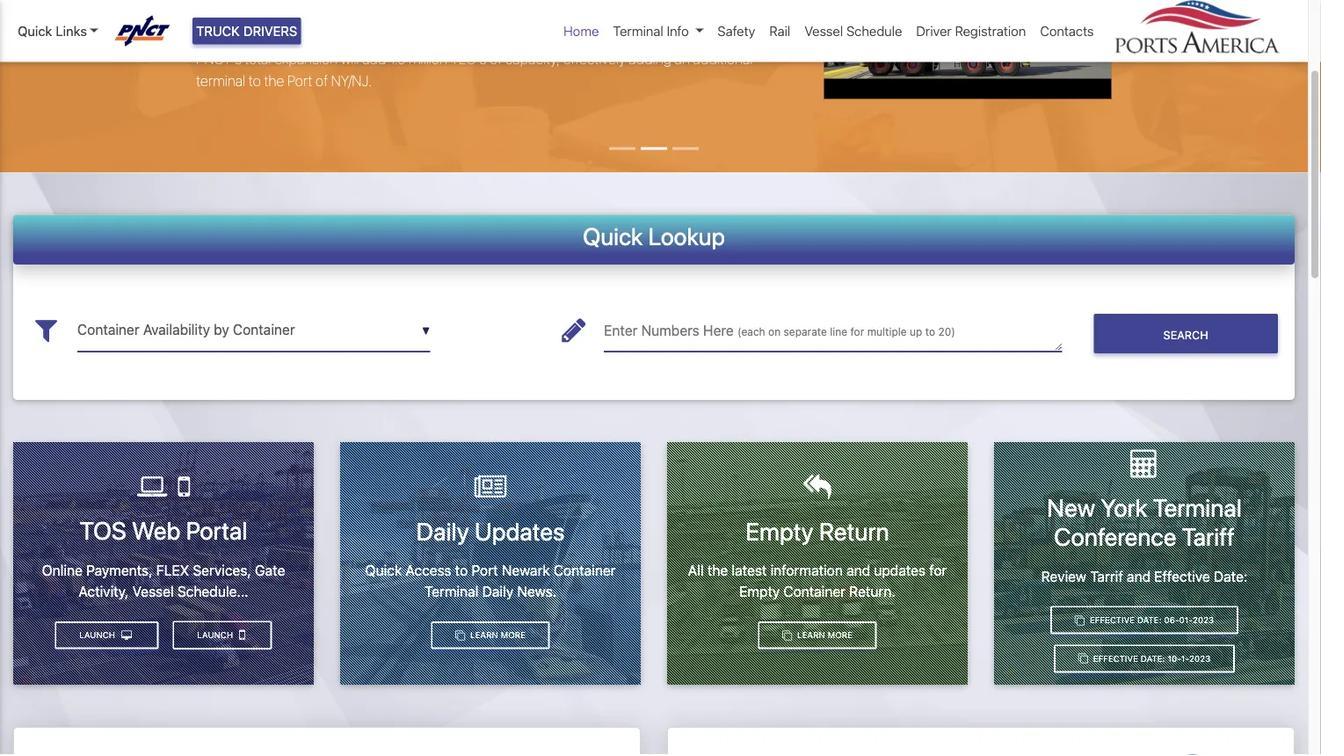 Task type: vqa. For each thing, say whether or not it's contained in the screenshot.
Green,
no



Task type: describe. For each thing, give the bounding box(es) containing it.
news.
[[517, 584, 557, 600]]

separate
[[784, 326, 827, 339]]

quick links link
[[18, 21, 98, 41]]

quick for quick access to port newark container terminal daily news.
[[365, 563, 402, 579]]

acres,
[[744, 0, 782, 2]]

1-
[[1182, 654, 1190, 664]]

date: for 01-
[[1138, 616, 1162, 626]]

pnct
[[479, 7, 514, 24]]

add
[[362, 51, 386, 68]]

portal
[[186, 517, 247, 546]]

0 vertical spatial the
[[296, 29, 316, 46]]

secured
[[518, 7, 568, 24]]

return
[[819, 517, 890, 546]]

0 vertical spatial date:
[[1214, 569, 1248, 585]]

empty inside all the latest information and updates for empty container return.
[[740, 584, 780, 600]]

learn more for return
[[795, 631, 853, 641]]

(pnct)
[[392, 0, 436, 2]]

tariff
[[1182, 523, 1235, 552]]

quick access to port newark container terminal daily news.
[[365, 563, 616, 600]]

0 vertical spatial million
[[395, 7, 434, 24]]

expansion
[[274, 51, 338, 68]]

port inside quick access to port newark container terminal daily news.
[[472, 563, 498, 579]]

learn for return
[[798, 631, 826, 641]]

quick for quick links
[[18, 23, 52, 39]]

clone image for new york terminal conference tariff
[[1075, 616, 1085, 626]]

all
[[688, 563, 704, 579]]

than
[[345, 7, 373, 24]]

01-
[[1180, 616, 1193, 626]]

terminal inside port newark container terminal (pnct) located in port newark, new jersey occupies 272 acres, currently handling more than 1.3 million teu's.                                 pnct secured a long-term extension of its lease agreement with the port authority of new york/new jersey through 2050. pnct's total expansion will add 1.0 million teu's of capacity,                                 effectively adding an additional terminal to the port of ny/nj.
[[337, 0, 389, 2]]

extension
[[647, 7, 707, 24]]

here
[[703, 323, 734, 339]]

mobile image
[[239, 629, 245, 643]]

home
[[564, 23, 599, 39]]

2023 for 01-
[[1193, 616, 1215, 626]]

line
[[830, 326, 848, 339]]

long-
[[582, 7, 615, 24]]

drivers
[[243, 23, 297, 39]]

desktop image
[[121, 631, 132, 641]]

york
[[1101, 493, 1148, 522]]

learn more link for updates
[[431, 622, 550, 650]]

schedule...
[[177, 584, 249, 600]]

container inside all the latest information and updates for empty container return.
[[784, 584, 846, 600]]

gate
[[255, 562, 285, 579]]

empty return
[[746, 517, 890, 546]]

online payments, flex services, gate activity, vessel schedule...
[[42, 562, 285, 600]]

new york terminal conference tariff
[[1047, 493, 1242, 552]]

1 vertical spatial jersey
[[514, 29, 554, 46]]

272
[[719, 0, 741, 2]]

schedule
[[847, 23, 903, 39]]

safety link
[[711, 14, 763, 48]]

handling
[[254, 7, 307, 24]]

term
[[615, 7, 644, 24]]

port down the more at left top
[[319, 29, 344, 46]]

a
[[572, 7, 579, 24]]

adding
[[629, 51, 672, 68]]

learn more for updates
[[468, 631, 526, 641]]

rail
[[770, 23, 791, 39]]

more
[[310, 7, 342, 24]]

driver registration link
[[910, 14, 1034, 48]]

▼
[[422, 325, 430, 337]]

enter numbers here (each on separate line for multiple up to 20)
[[604, 323, 956, 339]]

contacts
[[1041, 23, 1094, 39]]

updates
[[475, 517, 565, 546]]

teu's
[[451, 51, 487, 68]]

review tarrif and effective date:
[[1042, 569, 1248, 585]]

terminal inside new york terminal conference tariff
[[1153, 493, 1242, 522]]

capacity,
[[505, 51, 560, 68]]

for inside enter numbers here (each on separate line for multiple up to 20)
[[851, 326, 865, 339]]

will
[[341, 51, 359, 68]]

terminal info
[[613, 23, 689, 39]]

container inside port newark container terminal (pnct) located in port newark, new jersey occupies 272 acres, currently handling more than 1.3 million teu's.                                 pnct secured a long-term extension of its lease agreement with the port authority of new york/new jersey through 2050. pnct's total expansion will add 1.0 million teu's of capacity,                                 effectively adding an additional terminal to the port of ny/nj.
[[274, 0, 334, 2]]

search
[[1164, 328, 1209, 341]]

on
[[769, 326, 781, 339]]

safety
[[718, 23, 756, 39]]

information
[[771, 563, 843, 579]]

0 vertical spatial effective
[[1155, 569, 1211, 585]]

an
[[675, 51, 690, 68]]

lookup
[[649, 223, 725, 251]]

rail link
[[763, 14, 798, 48]]

0 horizontal spatial new
[[421, 29, 449, 46]]

conference
[[1054, 523, 1177, 552]]

20)
[[939, 326, 956, 339]]

truck drivers
[[196, 23, 297, 39]]

launch for desktop image
[[79, 631, 118, 641]]

newark inside port newark container terminal (pnct) located in port newark, new jersey occupies 272 acres, currently handling more than 1.3 million teu's.                                 pnct secured a long-term extension of its lease agreement with the port authority of new york/new jersey through 2050. pnct's total expansion will add 1.0 million teu's of capacity,                                 effectively adding an additional terminal to the port of ny/nj.
[[224, 0, 271, 2]]

port right in at the top left
[[503, 0, 528, 2]]

0 vertical spatial jersey
[[615, 0, 656, 2]]

lease
[[742, 7, 775, 24]]

terminal info link
[[606, 14, 711, 48]]

of down expansion
[[316, 73, 328, 90]]

truck
[[196, 23, 240, 39]]

tos
[[80, 517, 127, 546]]

vessel schedule
[[805, 23, 903, 39]]

terminal
[[196, 73, 246, 90]]

quick for quick lookup
[[583, 223, 643, 251]]

learn for updates
[[470, 631, 498, 641]]

web
[[132, 517, 181, 546]]

driver registration
[[917, 23, 1027, 39]]

located
[[440, 0, 486, 2]]

1 vertical spatial million
[[409, 51, 448, 68]]

all the latest information and updates for empty container return.
[[688, 563, 947, 600]]

pnct's
[[196, 51, 242, 68]]

daily updates
[[416, 517, 565, 546]]

currently
[[196, 7, 251, 24]]

return.
[[850, 584, 896, 600]]

2050.
[[610, 29, 645, 46]]

1.3
[[376, 7, 392, 24]]

links
[[56, 23, 87, 39]]

1 launch link from the left
[[173, 622, 272, 650]]

review
[[1042, 569, 1087, 585]]

multiple
[[868, 326, 907, 339]]

vessel schedule link
[[798, 14, 910, 48]]

to inside quick access to port newark container terminal daily news.
[[455, 563, 468, 579]]



Task type: locate. For each thing, give the bounding box(es) containing it.
1 horizontal spatial launch
[[197, 630, 236, 640]]

1 horizontal spatial container
[[554, 563, 616, 579]]

learn more link
[[431, 622, 550, 650], [758, 622, 877, 650]]

to inside port newark container terminal (pnct) located in port newark, new jersey occupies 272 acres, currently handling more than 1.3 million teu's.                                 pnct secured a long-term extension of its lease agreement with the port authority of new york/new jersey through 2050. pnct's total expansion will add 1.0 million teu's of capacity,                                 effectively adding an additional terminal to the port of ny/nj.
[[249, 73, 261, 90]]

empty down latest
[[740, 584, 780, 600]]

its
[[725, 7, 739, 24]]

quick left access at the left bottom of the page
[[365, 563, 402, 579]]

newark inside quick access to port newark container terminal daily news.
[[502, 563, 550, 579]]

0 vertical spatial container
[[274, 0, 334, 2]]

online
[[42, 562, 83, 579]]

1 vertical spatial quick
[[583, 223, 643, 251]]

more for return
[[828, 631, 853, 641]]

1 vertical spatial 2023
[[1190, 654, 1211, 664]]

port down expansion
[[288, 73, 313, 90]]

2 learn from the left
[[798, 631, 826, 641]]

clone image inside effective date: 06-01-2023 link
[[1075, 616, 1085, 626]]

terminal up tariff
[[1153, 493, 1242, 522]]

newark up currently on the left top
[[224, 0, 271, 2]]

to right access at the left bottom of the page
[[455, 563, 468, 579]]

2 horizontal spatial the
[[708, 563, 728, 579]]

0 vertical spatial empty
[[746, 517, 814, 546]]

teu's.
[[437, 7, 476, 24]]

learn more right clone icon
[[795, 631, 853, 641]]

new up 'long-'
[[584, 0, 612, 2]]

1 horizontal spatial launch link
[[173, 622, 272, 650]]

0 horizontal spatial learn more
[[468, 631, 526, 641]]

enter
[[604, 323, 638, 339]]

york/new
[[452, 29, 510, 46]]

pnct ready for future image
[[0, 0, 1322, 272]]

container down information
[[784, 584, 846, 600]]

daily left news.
[[482, 584, 514, 600]]

quick inside quick access to port newark container terminal daily news.
[[365, 563, 402, 579]]

effective down 'tarrif'
[[1090, 616, 1135, 626]]

quick
[[18, 23, 52, 39], [583, 223, 643, 251], [365, 563, 402, 579]]

up
[[910, 326, 923, 339]]

clone image for daily updates
[[456, 631, 465, 641]]

2023 inside "link"
[[1190, 654, 1211, 664]]

1 vertical spatial effective
[[1090, 616, 1135, 626]]

2 horizontal spatial to
[[926, 326, 936, 339]]

date: left 06-
[[1138, 616, 1162, 626]]

registration
[[955, 23, 1027, 39]]

clone image
[[1075, 616, 1085, 626], [456, 631, 465, 641], [1079, 654, 1089, 664]]

1 vertical spatial to
[[926, 326, 936, 339]]

launch left desktop image
[[79, 631, 118, 641]]

to right the up
[[926, 326, 936, 339]]

0 horizontal spatial container
[[274, 0, 334, 2]]

quick lookup
[[583, 223, 725, 251]]

1 horizontal spatial more
[[828, 631, 853, 641]]

updates
[[874, 563, 926, 579]]

occupies
[[659, 0, 715, 2]]

daily inside quick access to port newark container terminal daily news.
[[482, 584, 514, 600]]

0 vertical spatial quick
[[18, 23, 52, 39]]

container up news.
[[554, 563, 616, 579]]

2023
[[1193, 616, 1215, 626], [1190, 654, 1211, 664]]

in
[[489, 0, 499, 2]]

port down 'daily updates'
[[472, 563, 498, 579]]

effectively
[[563, 51, 626, 68]]

10-
[[1168, 654, 1182, 664]]

0 horizontal spatial to
[[249, 73, 261, 90]]

of left its
[[710, 7, 722, 24]]

clone image down quick access to port newark container terminal daily news.
[[456, 631, 465, 641]]

2 learn more from the left
[[795, 631, 853, 641]]

and inside all the latest information and updates for empty container return.
[[847, 563, 871, 579]]

date: inside "link"
[[1141, 654, 1166, 664]]

clone image
[[783, 631, 792, 641]]

1 horizontal spatial vessel
[[805, 23, 843, 39]]

new
[[584, 0, 612, 2], [421, 29, 449, 46], [1047, 493, 1096, 522]]

0 horizontal spatial learn more link
[[431, 622, 550, 650]]

effective date: 06-01-2023
[[1088, 616, 1215, 626]]

effective for effective date: 06-01-2023
[[1090, 616, 1135, 626]]

clone image left effective date: 10-1-2023
[[1079, 654, 1089, 664]]

launch link down "activity,"
[[55, 622, 159, 650]]

0 vertical spatial 2023
[[1193, 616, 1215, 626]]

2 vertical spatial container
[[784, 584, 846, 600]]

and right 'tarrif'
[[1127, 569, 1151, 585]]

launch link
[[173, 622, 272, 650], [55, 622, 159, 650]]

1 horizontal spatial daily
[[482, 584, 514, 600]]

2 horizontal spatial quick
[[583, 223, 643, 251]]

0 horizontal spatial for
[[851, 326, 865, 339]]

new down teu's. at the top left of page
[[421, 29, 449, 46]]

info
[[667, 23, 689, 39]]

jersey up the capacity,
[[514, 29, 554, 46]]

0 vertical spatial clone image
[[1075, 616, 1085, 626]]

more
[[501, 631, 526, 641], [828, 631, 853, 641]]

0 horizontal spatial newark
[[224, 0, 271, 2]]

tos web portal
[[80, 517, 247, 546]]

0 horizontal spatial more
[[501, 631, 526, 641]]

1 vertical spatial empty
[[740, 584, 780, 600]]

quick left lookup
[[583, 223, 643, 251]]

vessel down flex
[[132, 584, 174, 600]]

1 vertical spatial date:
[[1138, 616, 1162, 626]]

0 vertical spatial newark
[[224, 0, 271, 2]]

and up return.
[[847, 563, 871, 579]]

port up currently on the left top
[[196, 0, 221, 2]]

1 vertical spatial newark
[[502, 563, 550, 579]]

vessel right rail
[[805, 23, 843, 39]]

million right 1.0
[[409, 51, 448, 68]]

container inside quick access to port newark container terminal daily news.
[[554, 563, 616, 579]]

newark up news.
[[502, 563, 550, 579]]

0 vertical spatial daily
[[416, 517, 469, 546]]

of down york/new
[[490, 51, 502, 68]]

effective up 01-
[[1155, 569, 1211, 585]]

terminal up adding
[[613, 23, 664, 39]]

1 horizontal spatial and
[[1127, 569, 1151, 585]]

1 vertical spatial the
[[264, 73, 284, 90]]

terminal
[[337, 0, 389, 2], [613, 23, 664, 39], [1153, 493, 1242, 522], [425, 584, 479, 600]]

of up 1.0
[[406, 29, 418, 46]]

quick left links at top
[[18, 23, 52, 39]]

1 horizontal spatial for
[[930, 563, 947, 579]]

learn down quick access to port newark container terminal daily news.
[[470, 631, 498, 641]]

2 more from the left
[[828, 631, 853, 641]]

new inside new york terminal conference tariff
[[1047, 493, 1096, 522]]

services,
[[193, 562, 251, 579]]

0 horizontal spatial the
[[264, 73, 284, 90]]

clone image inside effective date: 10-1-2023 "link"
[[1079, 654, 1089, 664]]

1 learn more link from the left
[[431, 622, 550, 650]]

1 vertical spatial new
[[421, 29, 449, 46]]

0 vertical spatial new
[[584, 0, 612, 2]]

2 launch link from the left
[[55, 622, 159, 650]]

2 vertical spatial clone image
[[1079, 654, 1089, 664]]

1.0
[[390, 51, 406, 68]]

authority
[[347, 29, 402, 46]]

1 horizontal spatial to
[[455, 563, 468, 579]]

jersey
[[615, 0, 656, 2], [514, 29, 554, 46]]

more right clone icon
[[828, 631, 853, 641]]

effective date: 10-1-2023
[[1091, 654, 1211, 664]]

1 learn from the left
[[470, 631, 498, 641]]

1 horizontal spatial learn
[[798, 631, 826, 641]]

numbers
[[642, 323, 700, 339]]

06-
[[1165, 616, 1180, 626]]

the
[[296, 29, 316, 46], [264, 73, 284, 90], [708, 563, 728, 579]]

2 vertical spatial the
[[708, 563, 728, 579]]

0 horizontal spatial launch link
[[55, 622, 159, 650]]

date: down tariff
[[1214, 569, 1248, 585]]

effective down effective date: 06-01-2023 link
[[1094, 654, 1139, 664]]

more for updates
[[501, 631, 526, 641]]

through
[[557, 29, 606, 46]]

jersey up the term
[[615, 0, 656, 2]]

0 horizontal spatial learn
[[470, 631, 498, 641]]

0 horizontal spatial vessel
[[132, 584, 174, 600]]

clone image down review
[[1075, 616, 1085, 626]]

effective date: 10-1-2023 link
[[1054, 646, 1235, 674]]

container up the more at left top
[[274, 0, 334, 2]]

1 vertical spatial clone image
[[456, 631, 465, 641]]

latest
[[732, 563, 767, 579]]

learn more link down all the latest information and updates for empty container return.
[[758, 622, 877, 650]]

terminal up than
[[337, 0, 389, 2]]

1 vertical spatial daily
[[482, 584, 514, 600]]

access
[[406, 563, 452, 579]]

vessel inside online payments, flex services, gate activity, vessel schedule...
[[132, 584, 174, 600]]

0 horizontal spatial daily
[[416, 517, 469, 546]]

2 vertical spatial new
[[1047, 493, 1096, 522]]

to
[[249, 73, 261, 90], [926, 326, 936, 339], [455, 563, 468, 579]]

effective inside "link"
[[1094, 654, 1139, 664]]

the down total
[[264, 73, 284, 90]]

1 horizontal spatial jersey
[[615, 0, 656, 2]]

1 horizontal spatial new
[[584, 0, 612, 2]]

port newark container terminal (pnct) located in port newark, new jersey occupies 272 acres, currently handling more than 1.3 million teu's.                                 pnct secured a long-term extension of its lease agreement with the port authority of new york/new jersey through 2050. pnct's total expansion will add 1.0 million teu's of capacity,                                 effectively adding an additional terminal to the port of ny/nj.
[[196, 0, 782, 90]]

1 horizontal spatial quick
[[365, 563, 402, 579]]

to down total
[[249, 73, 261, 90]]

search button
[[1094, 315, 1279, 354]]

1 vertical spatial vessel
[[132, 584, 174, 600]]

1 vertical spatial for
[[930, 563, 947, 579]]

0 horizontal spatial jersey
[[514, 29, 554, 46]]

more down news.
[[501, 631, 526, 641]]

launch link down schedule...
[[173, 622, 272, 650]]

learn more link down quick access to port newark container terminal daily news.
[[431, 622, 550, 650]]

learn more link for return
[[758, 622, 877, 650]]

for inside all the latest information and updates for empty container return.
[[930, 563, 947, 579]]

date: for 1-
[[1141, 654, 1166, 664]]

1 learn more from the left
[[468, 631, 526, 641]]

truck drivers link
[[193, 18, 301, 44]]

2 learn more link from the left
[[758, 622, 877, 650]]

tarrif
[[1091, 569, 1124, 585]]

1 horizontal spatial the
[[296, 29, 316, 46]]

1 horizontal spatial learn more link
[[758, 622, 877, 650]]

for right updates at right
[[930, 563, 947, 579]]

terminal down access at the left bottom of the page
[[425, 584, 479, 600]]

launch for mobile icon
[[197, 630, 236, 640]]

None text field
[[77, 309, 430, 352], [604, 309, 1063, 352], [77, 309, 430, 352], [604, 309, 1063, 352]]

to inside enter numbers here (each on separate line for multiple up to 20)
[[926, 326, 936, 339]]

million down '(pnct)'
[[395, 7, 434, 24]]

ny/nj.
[[331, 73, 372, 90]]

empty
[[746, 517, 814, 546], [740, 584, 780, 600]]

learn
[[470, 631, 498, 641], [798, 631, 826, 641]]

1 horizontal spatial learn more
[[795, 631, 853, 641]]

with
[[267, 29, 292, 46]]

contacts link
[[1034, 14, 1101, 48]]

0 horizontal spatial launch
[[79, 631, 118, 641]]

0 vertical spatial vessel
[[805, 23, 843, 39]]

and
[[847, 563, 871, 579], [1127, 569, 1151, 585]]

payments,
[[86, 562, 153, 579]]

total
[[245, 51, 271, 68]]

0 vertical spatial for
[[851, 326, 865, 339]]

2 horizontal spatial new
[[1047, 493, 1096, 522]]

the right all
[[708, 563, 728, 579]]

2023 right the 10-
[[1190, 654, 1211, 664]]

2 horizontal spatial container
[[784, 584, 846, 600]]

0 horizontal spatial quick
[[18, 23, 52, 39]]

additional
[[693, 51, 753, 68]]

1 more from the left
[[501, 631, 526, 641]]

2023 for 1-
[[1190, 654, 1211, 664]]

2 vertical spatial to
[[455, 563, 468, 579]]

0 vertical spatial to
[[249, 73, 261, 90]]

0 horizontal spatial and
[[847, 563, 871, 579]]

learn right clone icon
[[798, 631, 826, 641]]

empty up information
[[746, 517, 814, 546]]

learn more down quick access to port newark container terminal daily news.
[[468, 631, 526, 641]]

2 vertical spatial effective
[[1094, 654, 1139, 664]]

for right line
[[851, 326, 865, 339]]

the inside all the latest information and updates for empty container return.
[[708, 563, 728, 579]]

1 vertical spatial container
[[554, 563, 616, 579]]

new left york
[[1047, 493, 1096, 522]]

the up expansion
[[296, 29, 316, 46]]

1 horizontal spatial newark
[[502, 563, 550, 579]]

activity,
[[79, 584, 129, 600]]

effective for effective date: 10-1-2023
[[1094, 654, 1139, 664]]

2 vertical spatial quick
[[365, 563, 402, 579]]

launch left mobile icon
[[197, 630, 236, 640]]

terminal inside quick access to port newark container terminal daily news.
[[425, 584, 479, 600]]

date: left the 10-
[[1141, 654, 1166, 664]]

daily up access at the left bottom of the page
[[416, 517, 469, 546]]

2 vertical spatial date:
[[1141, 654, 1166, 664]]

2023 right 06-
[[1193, 616, 1215, 626]]

newark,
[[531, 0, 581, 2]]

learn more
[[468, 631, 526, 641], [795, 631, 853, 641]]



